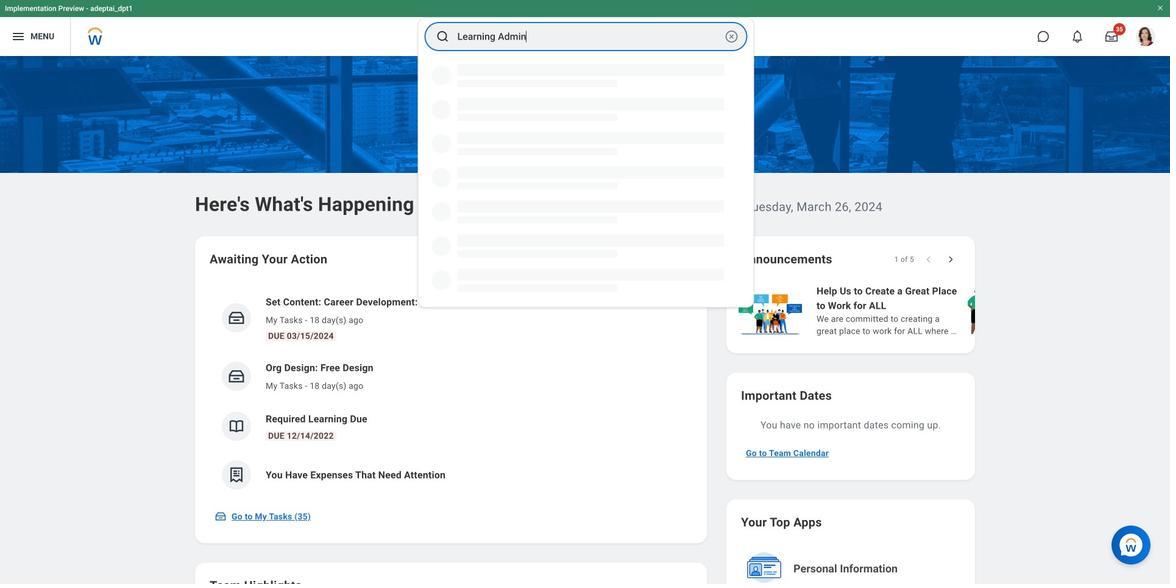 Task type: locate. For each thing, give the bounding box(es) containing it.
banner
[[0, 0, 1171, 56]]

status
[[895, 255, 915, 265]]

None search field
[[418, 18, 755, 308]]

1 horizontal spatial inbox image
[[227, 368, 246, 386]]

list
[[737, 283, 1171, 339], [210, 285, 693, 500]]

inbox image
[[227, 368, 246, 386], [215, 511, 227, 523]]

main content
[[0, 56, 1171, 585]]

profile logan mcneil image
[[1137, 27, 1156, 49]]

1 vertical spatial inbox image
[[215, 511, 227, 523]]

chevron left small image
[[923, 254, 936, 266]]

0 horizontal spatial inbox image
[[215, 511, 227, 523]]

search image
[[436, 29, 450, 44]]

0 horizontal spatial list
[[210, 285, 693, 500]]

chevron right small image
[[945, 254, 958, 266]]

dashboard expenses image
[[227, 467, 246, 485]]

justify image
[[11, 29, 26, 44]]

close environment banner image
[[1158, 4, 1165, 12]]



Task type: vqa. For each thing, say whether or not it's contained in the screenshot.
bottom Export to Worksheets 'image'
no



Task type: describe. For each thing, give the bounding box(es) containing it.
1 horizontal spatial list
[[737, 283, 1171, 339]]

x circle image
[[725, 29, 739, 44]]

notifications large image
[[1072, 30, 1084, 43]]

book open image
[[227, 418, 246, 436]]

inbox large image
[[1106, 30, 1119, 43]]

0 vertical spatial inbox image
[[227, 368, 246, 386]]

Search Workday  search field
[[458, 23, 722, 50]]

inbox image
[[227, 309, 246, 328]]



